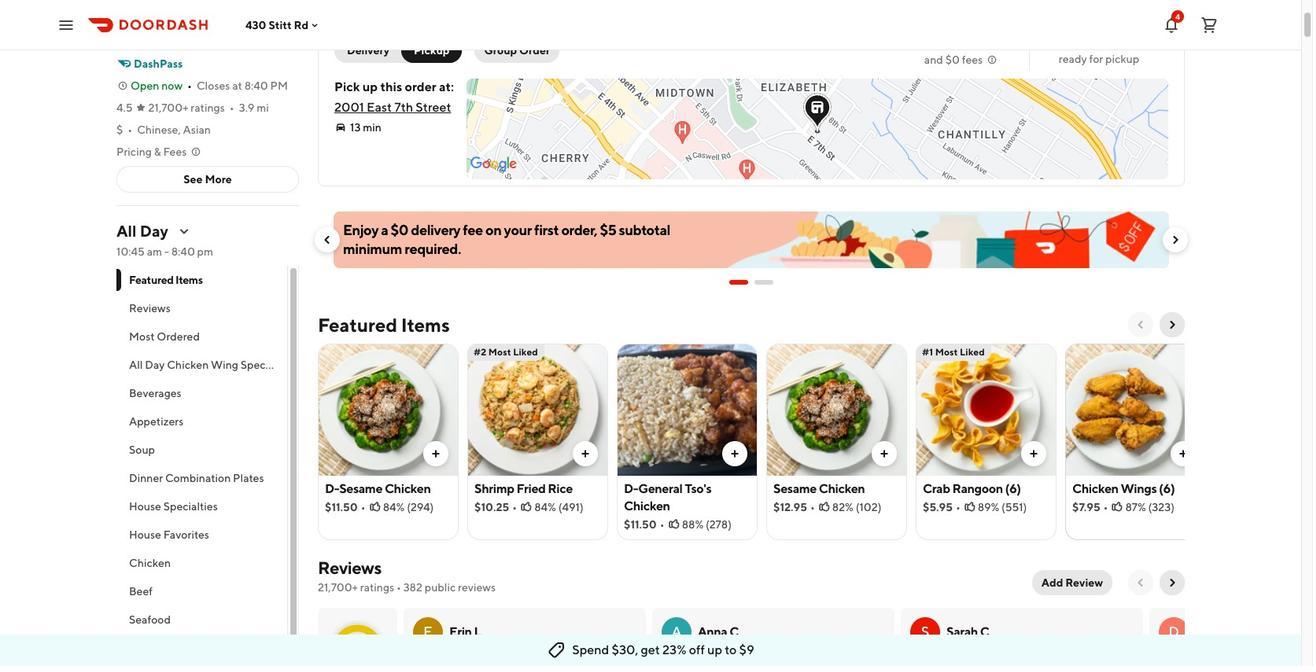 Task type: locate. For each thing, give the bounding box(es) containing it.
featured inside featured items heading
[[318, 314, 397, 336]]

house favorites
[[129, 529, 209, 541]]

1 vertical spatial reviews
[[318, 558, 382, 578]]

1 horizontal spatial liked
[[960, 346, 985, 358]]

items
[[176, 274, 203, 286], [401, 314, 450, 336]]

1 vertical spatial min
[[363, 121, 382, 134]]

reviews button
[[116, 294, 287, 323]]

min inside the 25 min ready for pickup
[[1097, 38, 1118, 53]]

• right $
[[128, 124, 132, 136]]

rd
[[294, 18, 309, 31]]

1 vertical spatial 21,700+
[[318, 582, 358, 594]]

d- for general
[[624, 482, 638, 497]]

21,700+ down reviews link
[[318, 582, 358, 594]]

84% (294)
[[383, 501, 434, 514]]

2 house from the top
[[129, 529, 161, 541]]

4
[[1176, 11, 1181, 21]]

1 horizontal spatial items
[[401, 314, 450, 336]]

0 horizontal spatial items
[[176, 274, 203, 286]]

spend
[[572, 643, 609, 658]]

chicken inside button
[[167, 359, 209, 371]]

pm
[[270, 79, 288, 92]]

fees
[[962, 54, 983, 66]]

1 horizontal spatial 84%
[[535, 501, 556, 514]]

add item to cart image for chicken wings (6)
[[1177, 448, 1190, 460]]

0 vertical spatial up
[[363, 79, 378, 94]]

#1 most liked
[[922, 346, 985, 358]]

$11.50
[[325, 501, 358, 514], [624, 519, 657, 531]]

chicken wings (6)
[[1073, 482, 1175, 497]]

ready
[[1059, 53, 1087, 65]]

13 min
[[350, 121, 382, 134]]

1 vertical spatial house
[[129, 529, 161, 541]]

0 horizontal spatial $11.50
[[325, 501, 358, 514]]

5%
[[948, 38, 965, 53]]

0 vertical spatial day
[[140, 222, 168, 240]]

1 add item to cart image from the left
[[729, 448, 741, 460]]

1 horizontal spatial min
[[1097, 38, 1118, 53]]

select promotional banner element
[[730, 268, 774, 297]]

$0 down 5%
[[946, 54, 960, 66]]

d- inside d-general tso's chicken
[[624, 482, 638, 497]]

1 vertical spatial ratings
[[360, 582, 394, 594]]

84% down d-sesame chicken
[[383, 501, 405, 514]]

88% (278)
[[682, 519, 732, 531]]

house favorites button
[[116, 521, 287, 549]]

0 vertical spatial $11.50
[[325, 501, 358, 514]]

previous image
[[1135, 577, 1148, 589]]

84%
[[383, 501, 405, 514], [535, 501, 556, 514]]

2001 east 7th street link
[[334, 100, 451, 115]]

• down d-sesame chicken
[[361, 501, 366, 514]]

1 horizontal spatial reviews
[[318, 558, 382, 578]]

0 horizontal spatial 4.5
[[116, 102, 133, 114]]

1 d- from the left
[[325, 482, 339, 497]]

0 vertical spatial ratings
[[191, 102, 225, 114]]

(6) up (323)
[[1159, 482, 1175, 497]]

1 horizontal spatial most
[[489, 346, 511, 358]]

430
[[246, 18, 266, 31]]

more
[[205, 173, 232, 186]]

89% (551)
[[978, 501, 1027, 514]]

general
[[638, 482, 683, 497]]

d-general tso's chicken
[[624, 482, 712, 514]]

0 horizontal spatial min
[[363, 121, 382, 134]]

all up 10:45
[[116, 222, 137, 240]]

0 horizontal spatial most
[[129, 331, 155, 343]]

specialties
[[163, 501, 218, 513]]

featured down minimum
[[318, 314, 397, 336]]

ratings down reviews link
[[360, 582, 394, 594]]

pricing & fees button
[[116, 144, 203, 160]]

most for shrimp fried rice
[[489, 346, 511, 358]]

most
[[129, 331, 155, 343], [489, 346, 511, 358], [935, 346, 958, 358]]

0 horizontal spatial liked
[[513, 346, 538, 358]]

day
[[140, 222, 168, 240], [145, 359, 165, 371]]

0 vertical spatial featured
[[129, 274, 174, 286]]

1 horizontal spatial featured
[[318, 314, 397, 336]]

13
[[350, 121, 361, 134]]

$11.50 down d-general tso's chicken
[[624, 519, 657, 531]]

order methods option group
[[334, 38, 462, 63]]

min right 13
[[363, 121, 382, 134]]

(6) up the (551)
[[1005, 482, 1021, 497]]

group order
[[484, 44, 550, 57]]

see more
[[184, 173, 232, 186]]

east
[[367, 100, 392, 115]]

• right 'now'
[[187, 79, 192, 92]]

2 (6) from the left
[[1159, 482, 1175, 497]]

chicken up 84% (294)
[[385, 482, 431, 497]]

0 horizontal spatial (6)
[[1005, 482, 1021, 497]]

• right $5.95
[[956, 501, 961, 514]]

all
[[116, 222, 137, 240], [129, 359, 143, 371]]

0 vertical spatial reviews
[[129, 302, 171, 315]]

0 horizontal spatial d-
[[325, 482, 339, 497]]

notification bell image
[[1162, 15, 1181, 34]]

2 liked from the left
[[960, 346, 985, 358]]

(323)
[[1149, 501, 1175, 514]]

1 horizontal spatial d-
[[624, 482, 638, 497]]

1 vertical spatial $0
[[391, 222, 409, 238]]

$0 right a
[[391, 222, 409, 238]]

minimum
[[343, 241, 402, 257]]

#2 most liked
[[474, 346, 538, 358]]

25
[[1081, 38, 1095, 53]]

c for s
[[980, 625, 990, 640]]

min
[[1097, 38, 1118, 53], [363, 121, 382, 134]]

shrimp fried rice image
[[468, 344, 608, 476]]

• down sesame chicken
[[811, 501, 815, 514]]

8:40 for pm
[[245, 79, 268, 92]]

chicken
[[167, 359, 209, 371], [385, 482, 431, 497], [819, 482, 865, 497], [1073, 482, 1119, 497], [624, 499, 670, 514], [129, 557, 171, 570]]

plates
[[233, 472, 264, 485]]

beef button
[[116, 578, 287, 606]]

$11.50 for d-general tso's chicken
[[624, 519, 657, 531]]

d-sesame chicken
[[325, 482, 431, 497]]

tso's
[[685, 482, 712, 497]]

add item to cart image for d-general tso's chicken
[[729, 448, 741, 460]]

0 vertical spatial 4.5
[[116, 102, 133, 114]]

d- for sesame
[[325, 482, 339, 497]]

most right #1
[[935, 346, 958, 358]]

0 horizontal spatial 84%
[[383, 501, 405, 514]]

1 vertical spatial day
[[145, 359, 165, 371]]

1 horizontal spatial 8:40
[[245, 79, 268, 92]]

8:40 right at
[[245, 79, 268, 92]]

up
[[363, 79, 378, 94], [708, 643, 723, 658]]

0 vertical spatial house
[[129, 501, 161, 513]]

• inside reviews 21,700+ ratings • 382 public reviews
[[397, 582, 401, 594]]

liked right #1
[[960, 346, 985, 358]]

most right #2
[[489, 346, 511, 358]]

order
[[405, 79, 437, 94]]

items up reviews "button"
[[176, 274, 203, 286]]

most for crab rangoon (6)
[[935, 346, 958, 358]]

c right sarah
[[980, 625, 990, 640]]

items down required.
[[401, 314, 450, 336]]

house down dinner
[[129, 501, 161, 513]]

1 horizontal spatial c
[[980, 625, 990, 640]]

0 horizontal spatial $0
[[391, 222, 409, 238]]

spend $30, get 23% off up to $9
[[572, 643, 755, 658]]

all day
[[116, 222, 168, 240]]

1 horizontal spatial featured items
[[318, 314, 450, 336]]

reviews inside "button"
[[129, 302, 171, 315]]

ratings down closes
[[191, 102, 225, 114]]

0 vertical spatial all
[[116, 222, 137, 240]]

-
[[164, 246, 169, 258]]

your
[[504, 222, 532, 238]]

2 add item to cart image from the left
[[878, 448, 891, 460]]

• right '$7.95'
[[1104, 501, 1109, 514]]

d
[[1169, 624, 1180, 641]]

• down d-general tso's chicken
[[660, 519, 665, 531]]

1 horizontal spatial add item to cart image
[[579, 448, 592, 460]]

$ • chinese, asian
[[116, 124, 211, 136]]

featured items down minimum
[[318, 314, 450, 336]]

previous button of carousel image
[[321, 234, 334, 246], [1135, 319, 1148, 331]]

reviews for reviews
[[129, 302, 171, 315]]

84% down fried
[[535, 501, 556, 514]]

$11.50 down d-sesame chicken
[[325, 501, 358, 514]]

0 horizontal spatial featured items
[[129, 274, 203, 286]]

a
[[672, 624, 682, 641]]

liked for fried
[[513, 346, 538, 358]]

2 horizontal spatial add item to cart image
[[1028, 448, 1040, 460]]

$12.95
[[774, 501, 807, 514]]

0 horizontal spatial up
[[363, 79, 378, 94]]

• left 3.9
[[230, 102, 234, 114]]

1 horizontal spatial $0
[[946, 54, 960, 66]]

seafood
[[129, 614, 171, 626]]

day for all day chicken wing specials
[[145, 359, 165, 371]]

2 horizontal spatial add item to cart image
[[1177, 448, 1190, 460]]

wing
[[211, 359, 238, 371]]

1 vertical spatial all
[[129, 359, 143, 371]]

• closes at 8:40 pm
[[187, 79, 288, 92]]

1 84% from the left
[[383, 501, 405, 514]]

beverages
[[129, 387, 182, 400]]

8:40 right -
[[171, 246, 195, 258]]

all inside button
[[129, 359, 143, 371]]

1 vertical spatial featured items
[[318, 314, 450, 336]]

next button of carousel image
[[1170, 234, 1182, 246], [1166, 319, 1179, 331]]

0 vertical spatial 8:40
[[245, 79, 268, 92]]

1 liked from the left
[[513, 346, 538, 358]]

c up to
[[730, 625, 739, 640]]

$0 inside enjoy a $0 delivery fee on your first order, $5 subtotal minimum required.
[[391, 222, 409, 238]]

0 horizontal spatial 8:40
[[171, 246, 195, 258]]

3 add item to cart image from the left
[[1177, 448, 1190, 460]]

0 vertical spatial min
[[1097, 38, 1118, 53]]

subtotal
[[619, 222, 671, 238]]

l
[[474, 625, 481, 640]]

1 horizontal spatial sesame
[[774, 482, 817, 497]]

all for all day
[[116, 222, 137, 240]]

0 vertical spatial previous button of carousel image
[[321, 234, 334, 246]]

1 vertical spatial previous button of carousel image
[[1135, 319, 1148, 331]]

1 horizontal spatial $11.50
[[624, 519, 657, 531]]

1 horizontal spatial ratings
[[360, 582, 394, 594]]

1 vertical spatial 8:40
[[171, 246, 195, 258]]

$10.25
[[475, 501, 509, 514]]

0 horizontal spatial 21,700+
[[148, 102, 189, 114]]

all for all day chicken wing specials
[[129, 359, 143, 371]]

featured down the 'am'
[[129, 274, 174, 286]]

1 horizontal spatial up
[[708, 643, 723, 658]]

most left ordered at the left of page
[[129, 331, 155, 343]]

#1
[[922, 346, 934, 358]]

house for house favorites
[[129, 529, 161, 541]]

liked right #2
[[513, 346, 538, 358]]

2 horizontal spatial most
[[935, 346, 958, 358]]

liked
[[513, 346, 538, 358], [960, 346, 985, 358]]

1 add item to cart image from the left
[[430, 448, 442, 460]]

0 horizontal spatial featured
[[129, 274, 174, 286]]

• left 382
[[397, 582, 401, 594]]

1 horizontal spatial 21,700+
[[318, 582, 358, 594]]

powered by google image
[[471, 157, 517, 172]]

1 vertical spatial $11.50
[[624, 519, 657, 531]]

1 (6) from the left
[[1005, 482, 1021, 497]]

sesame chicken image
[[767, 344, 907, 476]]

add item to cart image
[[430, 448, 442, 460], [579, 448, 592, 460], [1177, 448, 1190, 460]]

1 horizontal spatial (6)
[[1159, 482, 1175, 497]]

day up the 'am'
[[140, 222, 168, 240]]

dinner combination plates
[[129, 472, 264, 485]]

1 horizontal spatial previous button of carousel image
[[1135, 319, 1148, 331]]

add item to cart image
[[729, 448, 741, 460], [878, 448, 891, 460], [1028, 448, 1040, 460]]

1 vertical spatial featured
[[318, 314, 397, 336]]

ratings
[[191, 102, 225, 114], [360, 582, 394, 594]]

menus image
[[178, 225, 190, 238]]

crab rangoon (6)
[[923, 482, 1021, 497]]

liked for rangoon
[[960, 346, 985, 358]]

0 vertical spatial next button of carousel image
[[1170, 234, 1182, 246]]

1 horizontal spatial add item to cart image
[[878, 448, 891, 460]]

see
[[184, 173, 203, 186]]

chicken down ordered at the left of page
[[167, 359, 209, 371]]

pick
[[334, 79, 360, 94]]

0 vertical spatial items
[[176, 274, 203, 286]]

house for house specialties
[[129, 501, 161, 513]]

chicken down the general
[[624, 499, 670, 514]]

0 horizontal spatial sesame
[[339, 482, 383, 497]]

day inside button
[[145, 359, 165, 371]]

up left this on the top left
[[363, 79, 378, 94]]

2 c from the left
[[980, 625, 990, 640]]

reviews inside reviews 21,700+ ratings • 382 public reviews
[[318, 558, 382, 578]]

0 horizontal spatial c
[[730, 625, 739, 640]]

chicken up beef
[[129, 557, 171, 570]]

most ordered
[[129, 331, 200, 343]]

1 vertical spatial 4.5
[[346, 641, 369, 659]]

2 sesame from the left
[[774, 482, 817, 497]]

min right 25
[[1097, 38, 1118, 53]]

chicken inside button
[[129, 557, 171, 570]]

featured items heading
[[318, 312, 450, 338]]

house down house specialties
[[129, 529, 161, 541]]

featured items down -
[[129, 274, 203, 286]]

0 horizontal spatial reviews
[[129, 302, 171, 315]]

sarah
[[947, 625, 978, 640]]

$30,
[[612, 643, 639, 658]]

0 horizontal spatial add item to cart image
[[729, 448, 741, 460]]

all up beverages
[[129, 359, 143, 371]]

2 84% from the left
[[535, 501, 556, 514]]

review
[[1066, 577, 1103, 589]]

0 horizontal spatial previous button of carousel image
[[321, 234, 334, 246]]

21,700+ down 'now'
[[148, 102, 189, 114]]

•
[[187, 79, 192, 92], [230, 102, 234, 114], [128, 124, 132, 136], [361, 501, 366, 514], [513, 501, 517, 514], [811, 501, 815, 514], [956, 501, 961, 514], [1104, 501, 1109, 514], [660, 519, 665, 531], [397, 582, 401, 594]]

soup button
[[116, 436, 287, 464]]

1 c from the left
[[730, 625, 739, 640]]

1 vertical spatial items
[[401, 314, 450, 336]]

89%
[[978, 501, 1000, 514]]

up left to
[[708, 643, 723, 658]]

house
[[129, 501, 161, 513], [129, 529, 161, 541]]

2 d- from the left
[[624, 482, 638, 497]]

1 house from the top
[[129, 501, 161, 513]]

0 horizontal spatial add item to cart image
[[430, 448, 442, 460]]

day up beverages
[[145, 359, 165, 371]]



Task type: vqa. For each thing, say whether or not it's contained in the screenshot.
right the delivery
no



Task type: describe. For each thing, give the bounding box(es) containing it.
430 stitt rd button
[[246, 18, 321, 31]]

seafood button
[[116, 606, 287, 634]]

required.
[[405, 241, 461, 257]]

(551)
[[1002, 501, 1027, 514]]

chicken wings (6) image
[[1066, 344, 1206, 476]]

87%
[[1126, 501, 1146, 514]]

specials
[[241, 359, 282, 371]]

info
[[159, 31, 189, 49]]

1 sesame from the left
[[339, 482, 383, 497]]

$7.95
[[1073, 501, 1101, 514]]

appetizers
[[129, 416, 184, 428]]

off
[[689, 643, 705, 658]]

and
[[925, 54, 944, 66]]

see more button
[[117, 167, 298, 192]]

0 items, open order cart image
[[1200, 15, 1219, 34]]

84% for chicken
[[383, 501, 405, 514]]

84% (491)
[[535, 501, 584, 514]]

soup
[[129, 444, 155, 456]]

add item to cart image for d-sesame chicken
[[430, 448, 442, 460]]

street
[[416, 100, 451, 115]]

open menu image
[[57, 15, 76, 34]]

d-sesame chicken image
[[319, 344, 458, 476]]

wings
[[1121, 482, 1157, 497]]

beverages button
[[116, 379, 287, 408]]

(102)
[[856, 501, 882, 514]]

2001
[[334, 100, 364, 115]]

most inside button
[[129, 331, 155, 343]]

ordered
[[157, 331, 200, 343]]

0 vertical spatial 21,700+
[[148, 102, 189, 114]]

chicken inside d-general tso's chicken
[[624, 499, 670, 514]]

add item to cart image for sesame chicken
[[878, 448, 891, 460]]

open now
[[131, 79, 183, 92]]

house specialties
[[129, 501, 218, 513]]

beef
[[129, 586, 153, 598]]

chinese,
[[137, 124, 181, 136]]

next image
[[1166, 577, 1179, 589]]

now
[[161, 79, 183, 92]]

82% (102)
[[833, 501, 882, 514]]

reviews 21,700+ ratings • 382 public reviews
[[318, 558, 496, 594]]

store
[[116, 31, 156, 49]]

min for 25
[[1097, 38, 1118, 53]]

8:40 for pm
[[171, 246, 195, 258]]

store info
[[116, 31, 189, 49]]

reviews link
[[318, 558, 382, 578]]

s
[[921, 624, 930, 641]]

crab rangoon (6) image
[[917, 344, 1056, 476]]

add review button
[[1032, 571, 1113, 596]]

shrimp
[[475, 482, 514, 497]]

anna c
[[698, 625, 739, 640]]

at
[[232, 79, 242, 92]]

chicken button
[[116, 549, 287, 578]]

0 horizontal spatial ratings
[[191, 102, 225, 114]]

21,700+ inside reviews 21,700+ ratings • 382 public reviews
[[318, 582, 358, 594]]

this
[[380, 79, 402, 94]]

anna
[[698, 625, 728, 640]]

asian
[[183, 124, 211, 136]]

chicken up '$7.95'
[[1073, 482, 1119, 497]]

dashpass
[[134, 57, 183, 70]]

(6) for crab rangoon (6)
[[1005, 482, 1021, 497]]

enjoy
[[343, 222, 379, 238]]

23%
[[663, 643, 687, 658]]

1 vertical spatial up
[[708, 643, 723, 658]]

$
[[116, 124, 123, 136]]

fried
[[517, 482, 546, 497]]

3.9
[[239, 102, 255, 114]]

sarah c
[[947, 625, 990, 640]]

map region
[[446, 0, 1251, 189]]

back
[[968, 38, 994, 53]]

1 vertical spatial next button of carousel image
[[1166, 319, 1179, 331]]

3 add item to cart image from the left
[[1028, 448, 1040, 460]]

7th
[[394, 100, 413, 115]]

public
[[425, 582, 456, 594]]

1 horizontal spatial 4.5
[[346, 641, 369, 659]]

$11.50 for d-sesame chicken
[[325, 501, 358, 514]]

pick up this order at: 2001 east 7th street
[[334, 79, 454, 115]]

group order button
[[475, 38, 560, 63]]

$9
[[739, 643, 755, 658]]

rice
[[548, 482, 573, 497]]

reviews for reviews 21,700+ ratings • 382 public reviews
[[318, 558, 382, 578]]

e
[[424, 624, 433, 641]]

fee
[[463, 222, 483, 238]]

ratings inside reviews 21,700+ ratings • 382 public reviews
[[360, 582, 394, 594]]

10:45 am - 8:40 pm
[[116, 246, 213, 258]]

pricing
[[116, 146, 152, 158]]

up inside the pick up this order at: 2001 east 7th street
[[363, 79, 378, 94]]

Delivery radio
[[334, 38, 412, 63]]

most ordered button
[[116, 323, 287, 351]]

order
[[520, 44, 550, 57]]

87% (323)
[[1126, 501, 1175, 514]]

and $0 fees
[[925, 54, 983, 66]]

to
[[725, 643, 737, 658]]

get
[[641, 643, 660, 658]]

82%
[[833, 501, 854, 514]]

$5
[[600, 222, 617, 238]]

closes
[[197, 79, 230, 92]]

• down shrimp fried rice at the left bottom of page
[[513, 501, 517, 514]]

25 min ready for pickup
[[1059, 38, 1140, 65]]

0 vertical spatial $0
[[946, 54, 960, 66]]

rangoon
[[953, 482, 1003, 497]]

10:45
[[116, 246, 145, 258]]

(491)
[[559, 501, 584, 514]]

appetizers button
[[116, 408, 287, 436]]

pm
[[197, 246, 213, 258]]

(6) for chicken wings (6)
[[1159, 482, 1175, 497]]

430 stitt rd
[[246, 18, 309, 31]]

0 vertical spatial featured items
[[129, 274, 203, 286]]

min for 13
[[363, 121, 382, 134]]

c for a
[[730, 625, 739, 640]]

&
[[154, 146, 161, 158]]

for
[[1090, 53, 1104, 65]]

2 add item to cart image from the left
[[579, 448, 592, 460]]

(294)
[[407, 501, 434, 514]]

day for all day
[[140, 222, 168, 240]]

d-general tso's chicken image
[[618, 344, 757, 476]]

84% for rice
[[535, 501, 556, 514]]

on
[[486, 222, 502, 238]]

$5.95
[[923, 501, 953, 514]]

Pickup radio
[[401, 38, 462, 63]]

dinner combination plates button
[[116, 464, 287, 493]]

chicken up 82%
[[819, 482, 865, 497]]

items inside heading
[[401, 314, 450, 336]]



